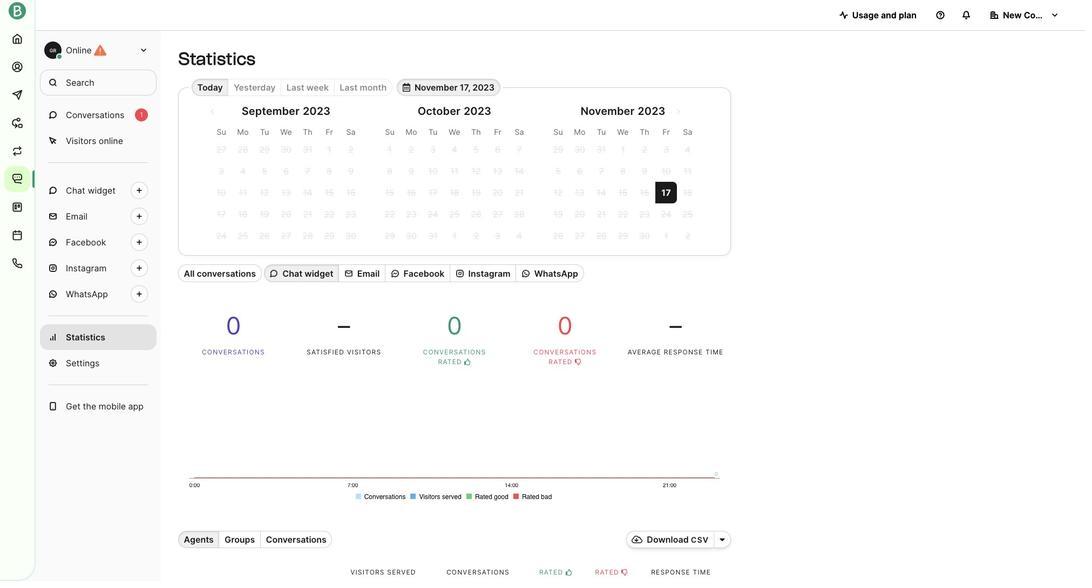 Task type: describe. For each thing, give the bounding box(es) containing it.
1 vertical spatial good image
[[566, 570, 572, 576]]

heading containing september
[[211, 105, 362, 126]]

facebook button
[[385, 265, 450, 282]]

mo for november
[[574, 128, 586, 137]]

chat widget link
[[40, 178, 157, 204]]

instagram button
[[450, 265, 516, 282]]

sa for november 2023
[[683, 128, 693, 137]]

2 0 from the left
[[447, 311, 462, 341]]

0 horizontal spatial bad image
[[575, 359, 582, 366]]

satisfied
[[307, 348, 345, 356]]

2023 inside button
[[473, 82, 495, 93]]

sa for september 2023
[[346, 128, 356, 137]]

1 0 from the left
[[226, 311, 241, 341]]

1
[[140, 111, 143, 119]]

response
[[664, 348, 703, 356]]

and
[[881, 10, 897, 21]]

november 2023
[[581, 105, 666, 118]]

heading containing october
[[379, 105, 530, 126]]

mo for september
[[237, 128, 249, 137]]

1 horizontal spatial bad image
[[622, 570, 628, 576]]

email inside "button"
[[357, 268, 380, 279]]

response time
[[651, 569, 711, 577]]

17
[[662, 188, 671, 198]]

0 vertical spatial facebook
[[66, 237, 106, 248]]

response
[[651, 569, 691, 577]]

usage
[[853, 10, 879, 21]]

email inside "link"
[[66, 211, 88, 222]]

0 vertical spatial widget
[[88, 185, 116, 196]]

1 horizontal spatial statistics
[[178, 49, 256, 69]]

mo for october
[[406, 128, 417, 137]]

november 17, 2023
[[415, 82, 495, 93]]

all conversations
[[184, 268, 256, 279]]

17 grid
[[548, 126, 699, 247]]

mobile
[[99, 401, 126, 412]]

get the mobile app
[[66, 401, 144, 412]]

2023 for september 2023
[[303, 105, 331, 118]]

usage and plan button
[[831, 4, 926, 26]]

search link
[[40, 70, 157, 96]]

we for september
[[280, 128, 292, 137]]

agents
[[184, 535, 214, 546]]

average response time
[[628, 348, 724, 356]]

facebook inside button
[[404, 268, 445, 279]]

0 vertical spatial time
[[706, 348, 724, 356]]

conversations inside button
[[266, 535, 327, 546]]

conversations inside button
[[197, 268, 256, 279]]

visitors online
[[66, 136, 123, 146]]

email button
[[339, 265, 385, 282]]

gr
[[50, 47, 56, 53]]

visitors for visitors online
[[66, 136, 96, 146]]

served
[[387, 569, 416, 577]]

october 2023
[[418, 105, 492, 118]]

– for response
[[670, 311, 682, 341]]

new company
[[1003, 10, 1064, 21]]

online
[[99, 136, 123, 146]]

grid for october
[[379, 126, 530, 247]]

today button
[[192, 79, 228, 96]]

visitors served
[[351, 569, 416, 577]]

we for october
[[449, 128, 460, 137]]

usage and plan
[[853, 10, 917, 21]]

get the mobile app link
[[40, 394, 157, 420]]

online
[[66, 45, 92, 56]]

csv
[[691, 536, 709, 545]]

plan
[[899, 10, 917, 21]]

instagram inside button
[[469, 268, 511, 279]]



Task type: vqa. For each thing, say whether or not it's contained in the screenshot.
A to the top
no



Task type: locate. For each thing, give the bounding box(es) containing it.
visitors online link
[[40, 128, 157, 154]]

chat inside chat widget link
[[66, 185, 85, 196]]

1 vertical spatial email
[[357, 268, 380, 279]]

0 horizontal spatial fr
[[326, 128, 333, 137]]

th for october
[[472, 128, 481, 137]]

conversations rated
[[423, 348, 486, 366], [534, 348, 597, 366]]

email left facebook button
[[357, 268, 380, 279]]

1 grid from the left
[[211, 126, 362, 247]]

mo inside 17 grid
[[574, 128, 586, 137]]

agents button
[[178, 531, 219, 549]]

2 horizontal spatial conversations
[[447, 569, 510, 577]]

th down "november 2023"
[[640, 128, 650, 137]]

2 horizontal spatial we
[[617, 128, 629, 137]]

3 0 from the left
[[558, 311, 573, 341]]

1 horizontal spatial conversations rated
[[534, 348, 597, 366]]

– for visitors
[[338, 311, 350, 341]]

chat widget left email "button"
[[283, 268, 333, 279]]

th down october 2023
[[472, 128, 481, 137]]

heading
[[211, 105, 362, 126], [379, 105, 530, 126], [548, 105, 699, 126]]

2 mo from the left
[[406, 128, 417, 137]]

widget left email "button"
[[305, 268, 333, 279]]

good image
[[465, 359, 471, 366], [566, 570, 572, 576]]

statistics up settings
[[66, 332, 105, 343]]

1 horizontal spatial widget
[[305, 268, 333, 279]]

2 horizontal spatial tu
[[597, 128, 606, 137]]

tu
[[260, 128, 269, 137], [429, 128, 438, 137], [597, 128, 606, 137]]

download
[[647, 535, 689, 546]]

0 vertical spatial bad image
[[575, 359, 582, 366]]

november
[[415, 82, 458, 93], [581, 105, 635, 118]]

we for november
[[617, 128, 629, 137]]

1 horizontal spatial grid
[[379, 126, 530, 247]]

2 th from the left
[[472, 128, 481, 137]]

0 vertical spatial november
[[415, 82, 458, 93]]

we down september 2023
[[280, 128, 292, 137]]

1 vertical spatial chat
[[283, 268, 303, 279]]

su inside 17 grid
[[554, 128, 563, 137]]

1 horizontal spatial 0
[[447, 311, 462, 341]]

1 tu from the left
[[260, 128, 269, 137]]

17,
[[460, 82, 471, 93]]

– up average response time
[[670, 311, 682, 341]]

1 vertical spatial widget
[[305, 268, 333, 279]]

november for november 17, 2023
[[415, 82, 458, 93]]

3 mo from the left
[[574, 128, 586, 137]]

th inside 17 grid
[[640, 128, 650, 137]]

1 horizontal spatial we
[[449, 128, 460, 137]]

2 horizontal spatial su
[[554, 128, 563, 137]]

2 horizontal spatial fr
[[663, 128, 670, 137]]

th for september
[[303, 128, 313, 137]]

bad image
[[575, 359, 582, 366], [622, 570, 628, 576]]

2 horizontal spatial heading
[[548, 105, 699, 126]]

1 horizontal spatial november
[[581, 105, 635, 118]]

1 horizontal spatial fr
[[494, 128, 502, 137]]

search
[[66, 77, 94, 88]]

whatsapp button
[[516, 265, 584, 282]]

1 – from the left
[[338, 311, 350, 341]]

1 horizontal spatial good image
[[566, 570, 572, 576]]

0 horizontal spatial conversations rated
[[423, 348, 486, 366]]

1 vertical spatial time
[[693, 569, 711, 577]]

0 horizontal spatial email
[[66, 211, 88, 222]]

3 heading from the left
[[548, 105, 699, 126]]

conversations
[[66, 110, 124, 120], [266, 535, 327, 546], [447, 569, 510, 577]]

0 horizontal spatial visitors
[[66, 136, 96, 146]]

statistics up today
[[178, 49, 256, 69]]

groups
[[225, 535, 255, 546]]

instagram
[[66, 263, 107, 274], [469, 268, 511, 279]]

2023 for october 2023
[[464, 105, 492, 118]]

2 conversations rated from the left
[[534, 348, 597, 366]]

0 horizontal spatial th
[[303, 128, 313, 137]]

chat
[[66, 185, 85, 196], [283, 268, 303, 279]]

fr for november
[[663, 128, 670, 137]]

1 horizontal spatial mo
[[406, 128, 417, 137]]

conversations button
[[260, 531, 332, 549]]

1 horizontal spatial whatsapp
[[535, 268, 578, 279]]

2 horizontal spatial 0
[[558, 311, 573, 341]]

1 horizontal spatial visitors
[[351, 569, 385, 577]]

1 vertical spatial visitors
[[351, 569, 385, 577]]

0 horizontal spatial conversations
[[66, 110, 124, 120]]

whatsapp inside button
[[535, 268, 578, 279]]

email link
[[40, 204, 157, 230]]

0 horizontal spatial mo
[[237, 128, 249, 137]]

1 vertical spatial whatsapp
[[66, 289, 108, 300]]

september
[[242, 105, 300, 118]]

3 tu from the left
[[597, 128, 606, 137]]

widget
[[88, 185, 116, 196], [305, 268, 333, 279]]

settings
[[66, 358, 100, 369]]

0
[[226, 311, 241, 341], [447, 311, 462, 341], [558, 311, 573, 341]]

november for november 2023
[[581, 105, 635, 118]]

0 horizontal spatial whatsapp
[[66, 289, 108, 300]]

2 sa from the left
[[515, 128, 524, 137]]

sa
[[346, 128, 356, 137], [515, 128, 524, 137], [683, 128, 693, 137]]

visitors left served
[[351, 569, 385, 577]]

0 horizontal spatial 0
[[226, 311, 241, 341]]

1 sa from the left
[[346, 128, 356, 137]]

0 horizontal spatial instagram
[[66, 263, 107, 274]]

0 vertical spatial chat
[[66, 185, 85, 196]]

average
[[628, 348, 662, 356]]

the
[[83, 401, 96, 412]]

1 vertical spatial facebook
[[404, 268, 445, 279]]

– up 'satisfied visitors'
[[338, 311, 350, 341]]

1 horizontal spatial heading
[[379, 105, 530, 126]]

conversations
[[197, 268, 256, 279], [202, 348, 265, 356], [423, 348, 486, 356], [534, 348, 597, 356]]

1 th from the left
[[303, 128, 313, 137]]

0 horizontal spatial facebook
[[66, 237, 106, 248]]

october
[[418, 105, 461, 118]]

tu down october
[[429, 128, 438, 137]]

su for september
[[217, 128, 226, 137]]

settings link
[[40, 351, 157, 376]]

download csv
[[647, 535, 709, 546]]

th for november
[[640, 128, 650, 137]]

su
[[217, 128, 226, 137], [385, 128, 395, 137], [554, 128, 563, 137]]

17 button
[[656, 182, 677, 204]]

grid for september
[[211, 126, 362, 247]]

th down september 2023
[[303, 128, 313, 137]]

new company button
[[982, 4, 1068, 26]]

groups button
[[219, 531, 260, 549]]

1 we from the left
[[280, 128, 292, 137]]

we inside 17 grid
[[617, 128, 629, 137]]

november 17, 2023 button
[[397, 79, 501, 96]]

november inside button
[[415, 82, 458, 93]]

facebook link
[[40, 230, 157, 255]]

0 horizontal spatial su
[[217, 128, 226, 137]]

1 heading from the left
[[211, 105, 362, 126]]

we
[[280, 128, 292, 137], [449, 128, 460, 137], [617, 128, 629, 137]]

0 horizontal spatial heading
[[211, 105, 362, 126]]

su for november
[[554, 128, 563, 137]]

grid
[[211, 126, 362, 247], [379, 126, 530, 247]]

rated
[[438, 358, 462, 366], [549, 358, 573, 366], [539, 569, 563, 577], [595, 569, 619, 577]]

1 horizontal spatial instagram
[[469, 268, 511, 279]]

2 tu from the left
[[429, 128, 438, 137]]

1 mo from the left
[[237, 128, 249, 137]]

1 horizontal spatial sa
[[515, 128, 524, 137]]

visitors left the 'online'
[[66, 136, 96, 146]]

chat widget button
[[264, 265, 339, 282]]

statistics link
[[40, 325, 157, 351]]

email
[[66, 211, 88, 222], [357, 268, 380, 279]]

2 horizontal spatial mo
[[574, 128, 586, 137]]

mo
[[237, 128, 249, 137], [406, 128, 417, 137], [574, 128, 586, 137]]

widget up email "link"
[[88, 185, 116, 196]]

0 horizontal spatial statistics
[[66, 332, 105, 343]]

0 horizontal spatial widget
[[88, 185, 116, 196]]

visitors for visitors served
[[351, 569, 385, 577]]

0 horizontal spatial chat
[[66, 185, 85, 196]]

3 we from the left
[[617, 128, 629, 137]]

all conversations button
[[178, 265, 262, 282]]

1 vertical spatial november
[[581, 105, 635, 118]]

tu for october
[[429, 128, 438, 137]]

2 vertical spatial conversations
[[447, 569, 510, 577]]

sa inside 17 grid
[[683, 128, 693, 137]]

fr for october
[[494, 128, 502, 137]]

0 vertical spatial conversations
[[66, 110, 124, 120]]

1 horizontal spatial tu
[[429, 128, 438, 137]]

0 vertical spatial statistics
[[178, 49, 256, 69]]

heading containing november
[[548, 105, 699, 126]]

1 horizontal spatial su
[[385, 128, 395, 137]]

fr
[[326, 128, 333, 137], [494, 128, 502, 137], [663, 128, 670, 137]]

1 horizontal spatial facebook
[[404, 268, 445, 279]]

whatsapp link
[[40, 281, 157, 307]]

fr for september
[[326, 128, 333, 137]]

1 vertical spatial statistics
[[66, 332, 105, 343]]

1 horizontal spatial th
[[472, 128, 481, 137]]

new
[[1003, 10, 1022, 21]]

0 vertical spatial email
[[66, 211, 88, 222]]

today
[[197, 82, 223, 93]]

3 fr from the left
[[663, 128, 670, 137]]

0 horizontal spatial chat widget
[[66, 185, 116, 196]]

0 horizontal spatial good image
[[465, 359, 471, 366]]

widget inside "button"
[[305, 268, 333, 279]]

company
[[1024, 10, 1064, 21]]

3 su from the left
[[554, 128, 563, 137]]

0 horizontal spatial grid
[[211, 126, 362, 247]]

statistics
[[178, 49, 256, 69], [66, 332, 105, 343]]

0 vertical spatial chat widget
[[66, 185, 116, 196]]

get
[[66, 401, 80, 412]]

2 su from the left
[[385, 128, 395, 137]]

2 we from the left
[[449, 128, 460, 137]]

1 horizontal spatial email
[[357, 268, 380, 279]]

1 su from the left
[[217, 128, 226, 137]]

tu down september
[[260, 128, 269, 137]]

0 horizontal spatial we
[[280, 128, 292, 137]]

0 horizontal spatial november
[[415, 82, 458, 93]]

chat widget
[[66, 185, 116, 196], [283, 268, 333, 279]]

satisfied visitors
[[307, 348, 381, 356]]

1 vertical spatial conversations
[[266, 535, 327, 546]]

whatsapp
[[535, 268, 578, 279], [66, 289, 108, 300]]

fr inside 17 grid
[[663, 128, 670, 137]]

email up facebook link at top left
[[66, 211, 88, 222]]

september 2023
[[242, 105, 331, 118]]

tu for november
[[597, 128, 606, 137]]

tu down "november 2023"
[[597, 128, 606, 137]]

2023
[[473, 82, 495, 93], [303, 105, 331, 118], [464, 105, 492, 118], [638, 105, 666, 118]]

0 horizontal spatial –
[[338, 311, 350, 341]]

facebook
[[66, 237, 106, 248], [404, 268, 445, 279]]

su for october
[[385, 128, 395, 137]]

1 horizontal spatial conversations
[[266, 535, 327, 546]]

2023 for november 2023
[[638, 105, 666, 118]]

2 – from the left
[[670, 311, 682, 341]]

we down october 2023
[[449, 128, 460, 137]]

app
[[128, 401, 144, 412]]

1 horizontal spatial chat
[[283, 268, 303, 279]]

2 heading from the left
[[379, 105, 530, 126]]

–
[[338, 311, 350, 341], [670, 311, 682, 341]]

1 conversations rated from the left
[[423, 348, 486, 366]]

chat widget inside "button"
[[283, 268, 333, 279]]

0 vertical spatial visitors
[[66, 136, 96, 146]]

2 horizontal spatial sa
[[683, 128, 693, 137]]

instagram link
[[40, 255, 157, 281]]

th
[[303, 128, 313, 137], [472, 128, 481, 137], [640, 128, 650, 137]]

chat widget up email "link"
[[66, 185, 116, 196]]

time
[[706, 348, 724, 356], [693, 569, 711, 577]]

solo image
[[720, 536, 726, 544]]

0 horizontal spatial sa
[[346, 128, 356, 137]]

3 th from the left
[[640, 128, 650, 137]]

1 vertical spatial bad image
[[622, 570, 628, 576]]

3 sa from the left
[[683, 128, 693, 137]]

0 horizontal spatial tu
[[260, 128, 269, 137]]

2 grid from the left
[[379, 126, 530, 247]]

2 horizontal spatial th
[[640, 128, 650, 137]]

1 fr from the left
[[326, 128, 333, 137]]

chat inside chat widget "button"
[[283, 268, 303, 279]]

tu inside 17 grid
[[597, 128, 606, 137]]

we down "november 2023"
[[617, 128, 629, 137]]

tu for september
[[260, 128, 269, 137]]

visitors
[[347, 348, 381, 356]]

all
[[184, 268, 195, 279]]

visitors
[[66, 136, 96, 146], [351, 569, 385, 577]]

2 fr from the left
[[494, 128, 502, 137]]

0 vertical spatial good image
[[465, 359, 471, 366]]

1 horizontal spatial chat widget
[[283, 268, 333, 279]]

1 vertical spatial chat widget
[[283, 268, 333, 279]]

1 horizontal spatial –
[[670, 311, 682, 341]]

0 vertical spatial whatsapp
[[535, 268, 578, 279]]



